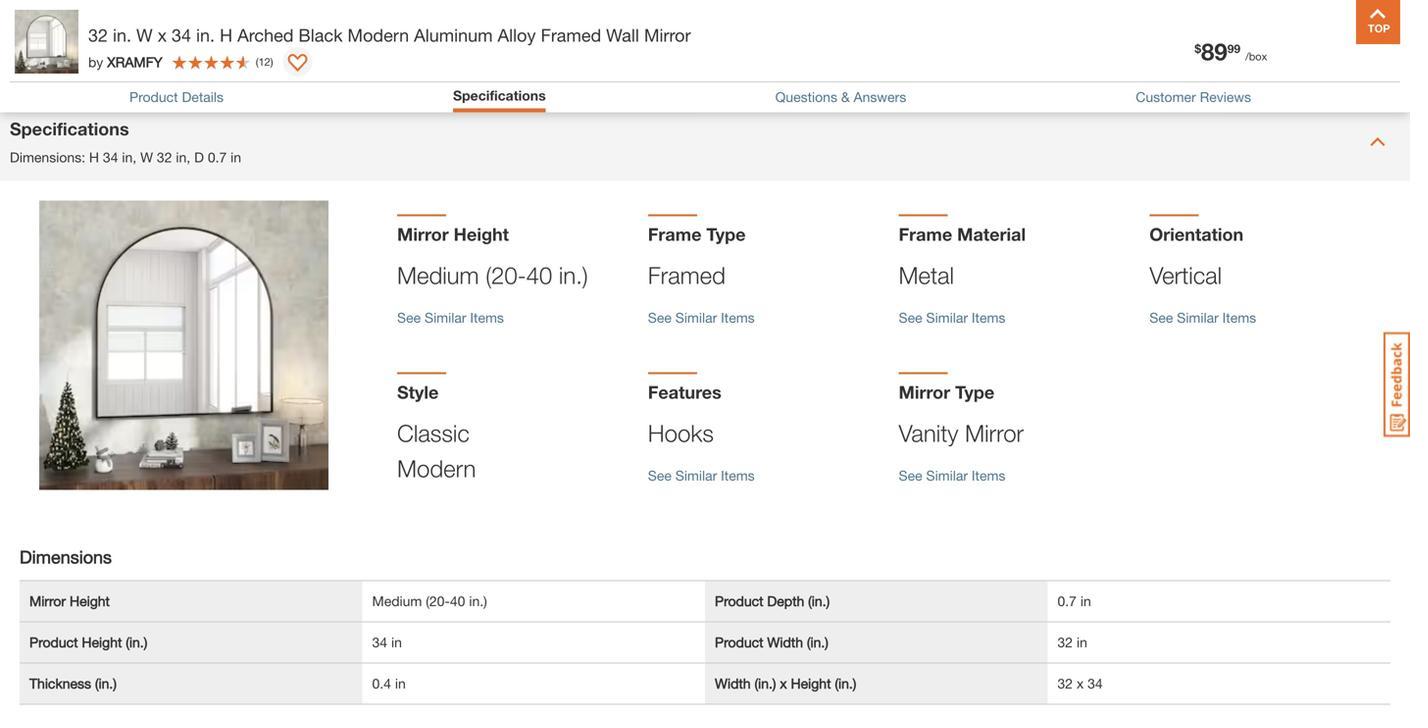 Task type: locate. For each thing, give the bounding box(es) containing it.
hooks
[[648, 419, 714, 447]]

0 vertical spatial 0.7
[[208, 149, 227, 165]]

similar for framed
[[676, 309, 717, 326]]

see similar items down vanity mirror
[[899, 467, 1006, 483]]

34 in
[[372, 634, 402, 650]]

type
[[707, 224, 746, 245], [955, 381, 995, 403]]

w up xramfy on the left of the page
[[136, 25, 153, 46]]

(
[[256, 55, 259, 68]]

1 horizontal spatial width
[[767, 634, 803, 650]]

classic modern
[[397, 419, 476, 482]]

product up thickness
[[29, 634, 78, 650]]

see similar items down hooks
[[648, 467, 755, 483]]

in.
[[113, 25, 131, 46], [196, 25, 215, 46]]

0 horizontal spatial 0.7
[[208, 149, 227, 165]]

vanity
[[899, 419, 959, 447]]

0 vertical spatial details
[[81, 50, 140, 72]]

32
[[88, 25, 108, 46], [157, 149, 172, 165], [1058, 634, 1073, 650], [1058, 675, 1073, 691]]

w
[[136, 25, 153, 46], [140, 149, 153, 165]]

1 horizontal spatial frame
[[899, 224, 953, 245]]

thickness
[[29, 675, 91, 691]]

( 12 )
[[256, 55, 273, 68]]

modern down "classic"
[[397, 455, 476, 482]]

similar down metal
[[926, 309, 968, 326]]

details
[[81, 50, 140, 72], [182, 89, 224, 105]]

details up d
[[182, 89, 224, 105]]

x
[[158, 25, 167, 46], [780, 675, 787, 691], [1077, 675, 1084, 691]]

see down metal
[[899, 309, 923, 326]]

1 vertical spatial type
[[955, 381, 995, 403]]

xramfy
[[107, 54, 163, 70]]

similar down hooks
[[676, 467, 717, 483]]

mirror height
[[397, 224, 509, 245], [29, 593, 110, 609]]

,
[[133, 149, 137, 165], [187, 149, 190, 165]]

0 vertical spatial specifications
[[453, 87, 546, 103]]

see for vertical
[[1150, 309, 1173, 326]]

0.7 up 32 in
[[1058, 593, 1077, 609]]

0.4
[[372, 675, 391, 691]]

34 down 0.7 in
[[1088, 675, 1103, 691]]

1 in. from the left
[[113, 25, 131, 46]]

0 vertical spatial in.)
[[559, 261, 588, 289]]

0 vertical spatial medium
[[397, 261, 479, 289]]

similar up style
[[425, 309, 466, 326]]

see similar items up style
[[397, 309, 504, 326]]

vertical
[[1150, 261, 1222, 289]]

width
[[767, 634, 803, 650], [715, 675, 751, 691]]

width up width (in.) x height (in.)
[[767, 634, 803, 650]]

1 horizontal spatial in.)
[[559, 261, 588, 289]]

alloy
[[498, 25, 536, 46]]

see similar items up features
[[648, 309, 755, 326]]

1 vertical spatial details
[[182, 89, 224, 105]]

1 horizontal spatial details
[[182, 89, 224, 105]]

style
[[397, 381, 439, 403]]

framed down frame type
[[648, 261, 726, 289]]

1 frame from the left
[[648, 224, 702, 245]]

dimensions:
[[10, 149, 85, 165]]

see up style
[[397, 309, 421, 326]]

h right dimensions: on the left top of page
[[89, 149, 99, 165]]

1 horizontal spatial mirror height
[[397, 224, 509, 245]]

32 up by
[[88, 25, 108, 46]]

details right product image
[[81, 50, 140, 72]]

1 horizontal spatial 40
[[526, 261, 552, 289]]

see down the vanity
[[899, 467, 923, 483]]

items for metal
[[972, 309, 1006, 326]]

0.7 right d
[[208, 149, 227, 165]]

0.7
[[208, 149, 227, 165], [1058, 593, 1077, 609]]

x down product width (in.) at the bottom
[[780, 675, 787, 691]]

see for framed
[[648, 309, 672, 326]]

answers
[[854, 89, 906, 105]]

framed
[[541, 25, 601, 46], [648, 261, 726, 289]]

product details button
[[0, 22, 1410, 100], [129, 89, 224, 105], [129, 89, 224, 105]]

customer reviews button
[[1136, 89, 1251, 105], [1136, 89, 1251, 105]]

x up xramfy on the left of the page
[[158, 25, 167, 46]]

modern right black
[[348, 25, 409, 46]]

see down vertical
[[1150, 309, 1173, 326]]

0 horizontal spatial width
[[715, 675, 751, 691]]

customer
[[1136, 89, 1196, 105]]

1 horizontal spatial h
[[220, 25, 233, 46]]

h
[[220, 25, 233, 46], [89, 149, 99, 165]]

0 horizontal spatial in.)
[[469, 593, 487, 609]]

32 for 32 in
[[1058, 634, 1073, 650]]

by
[[88, 54, 103, 70]]

40
[[526, 261, 552, 289], [450, 593, 465, 609]]

framed left 'wall'
[[541, 25, 601, 46]]

32 for 32 in. w x 34 in. h arched black modern aluminum alloy framed wall mirror
[[88, 25, 108, 46]]

product depth (in.)
[[715, 593, 830, 609]]

32 down 32 in
[[1058, 675, 1073, 691]]

see similar items
[[397, 309, 504, 326], [648, 309, 755, 326], [899, 309, 1006, 326], [1150, 309, 1257, 326], [648, 467, 755, 483], [899, 467, 1006, 483]]

specifications inside specifications dimensions: h 34 in , w 32 in , d 0.7 in
[[10, 118, 129, 139]]

1 vertical spatial specifications
[[10, 118, 129, 139]]

in.)
[[559, 261, 588, 289], [469, 593, 487, 609]]

see
[[397, 309, 421, 326], [648, 309, 672, 326], [899, 309, 923, 326], [1150, 309, 1173, 326], [648, 467, 672, 483], [899, 467, 923, 483]]

34
[[172, 25, 191, 46], [103, 149, 118, 165], [372, 634, 387, 650], [1088, 675, 1103, 691]]

h left arched
[[220, 25, 233, 46]]

1 horizontal spatial ,
[[187, 149, 190, 165]]

1 vertical spatial 40
[[450, 593, 465, 609]]

1 horizontal spatial specifications
[[453, 87, 546, 103]]

items
[[470, 309, 504, 326], [721, 309, 755, 326], [972, 309, 1006, 326], [1223, 309, 1257, 326], [721, 467, 755, 483], [972, 467, 1006, 483]]

specifications for specifications dimensions: h 34 in , w 32 in , d 0.7 in
[[10, 118, 129, 139]]

1 vertical spatial product details
[[129, 89, 224, 105]]

similar
[[425, 309, 466, 326], [676, 309, 717, 326], [926, 309, 968, 326], [1177, 309, 1219, 326], [676, 467, 717, 483], [926, 467, 968, 483]]

mirror type
[[899, 381, 995, 403]]

items for hooks
[[721, 467, 755, 483]]

display image
[[288, 54, 308, 74]]

/box
[[1246, 50, 1267, 63]]

1 vertical spatial h
[[89, 149, 99, 165]]

frame for metal
[[899, 224, 953, 245]]

product down xramfy on the left of the page
[[129, 89, 178, 105]]

product details
[[10, 50, 140, 72], [129, 89, 224, 105]]

1 vertical spatial w
[[140, 149, 153, 165]]

0 horizontal spatial type
[[707, 224, 746, 245]]

by xramfy
[[88, 54, 163, 70]]

product height (in.)
[[29, 634, 147, 650]]

mirror
[[644, 25, 691, 46], [397, 224, 449, 245], [899, 381, 951, 403], [965, 419, 1024, 447], [29, 593, 66, 609]]

0 horizontal spatial (20-
[[426, 593, 450, 609]]

1 vertical spatial 0.7
[[1058, 593, 1077, 609]]

specifications up dimensions: on the left top of page
[[10, 118, 129, 139]]

0 horizontal spatial ,
[[133, 149, 137, 165]]

(20-
[[486, 261, 526, 289], [426, 593, 450, 609]]

1 vertical spatial framed
[[648, 261, 726, 289]]

questions & answers button
[[775, 89, 906, 105], [775, 89, 906, 105]]

0 horizontal spatial frame
[[648, 224, 702, 245]]

x down 32 in
[[1077, 675, 1084, 691]]

0 vertical spatial framed
[[541, 25, 601, 46]]

32 x 34
[[1058, 675, 1103, 691]]

0 vertical spatial type
[[707, 224, 746, 245]]

1 vertical spatial modern
[[397, 455, 476, 482]]

product
[[10, 50, 77, 72], [129, 89, 178, 105], [715, 593, 764, 609], [29, 634, 78, 650], [715, 634, 764, 650]]

1 vertical spatial width
[[715, 675, 751, 691]]

0 vertical spatial mirror height
[[397, 224, 509, 245]]

0 vertical spatial (20-
[[486, 261, 526, 289]]

$ 89 99 /box
[[1195, 37, 1267, 65]]

0 horizontal spatial in.
[[113, 25, 131, 46]]

metal
[[899, 261, 954, 289]]

see for vanity mirror
[[899, 467, 923, 483]]

product details down xramfy on the left of the page
[[129, 89, 224, 105]]

caret image
[[1370, 134, 1386, 150]]

product details up specifications dimensions: h 34 in , w 32 in , d 0.7 in
[[10, 50, 140, 72]]

1 horizontal spatial type
[[955, 381, 995, 403]]

0 horizontal spatial h
[[89, 149, 99, 165]]

2 horizontal spatial x
[[1077, 675, 1084, 691]]

see similar items down vertical
[[1150, 309, 1257, 326]]

modern
[[348, 25, 409, 46], [397, 455, 476, 482]]

questions & answers
[[775, 89, 906, 105]]

32 down 0.7 in
[[1058, 634, 1073, 650]]

1 vertical spatial in.)
[[469, 593, 487, 609]]

height
[[454, 224, 509, 245], [70, 593, 110, 609], [82, 634, 122, 650], [791, 675, 831, 691]]

34 right dimensions: on the left top of page
[[103, 149, 118, 165]]

w left d
[[140, 149, 153, 165]]

frame
[[648, 224, 702, 245], [899, 224, 953, 245]]

medium
[[397, 261, 479, 289], [372, 593, 422, 609]]

width down product width (in.) at the bottom
[[715, 675, 751, 691]]

see for metal
[[899, 309, 923, 326]]

in. up by xramfy
[[113, 25, 131, 46]]

specifications
[[453, 87, 546, 103], [10, 118, 129, 139]]

similar up features
[[676, 309, 717, 326]]

0 horizontal spatial specifications
[[10, 118, 129, 139]]

0 horizontal spatial x
[[158, 25, 167, 46]]

in. left arched
[[196, 25, 215, 46]]

0 vertical spatial medium (20-40 in.)
[[397, 261, 588, 289]]

12
[[259, 55, 271, 68]]

specifications down alloy on the top left of the page
[[453, 87, 546, 103]]

1 , from the left
[[133, 149, 137, 165]]

2 frame from the left
[[899, 224, 953, 245]]

type for framed
[[707, 224, 746, 245]]

(in.)
[[808, 593, 830, 609], [126, 634, 147, 650], [807, 634, 829, 650], [95, 675, 117, 691], [755, 675, 776, 691], [835, 675, 857, 691]]

1 vertical spatial mirror height
[[29, 593, 110, 609]]

medium (20-40 in.)
[[397, 261, 588, 289], [372, 593, 487, 609]]

see down hooks
[[648, 467, 672, 483]]

similar down vertical
[[1177, 309, 1219, 326]]

see similar items for hooks
[[648, 467, 755, 483]]

32 in
[[1058, 634, 1088, 650]]

see up features
[[648, 309, 672, 326]]

similar for medium (20-40 in.)
[[425, 309, 466, 326]]

see similar items down metal
[[899, 309, 1006, 326]]

black
[[299, 25, 343, 46]]

similar down vanity mirror
[[926, 467, 968, 483]]

32 left d
[[157, 149, 172, 165]]

product image image
[[15, 10, 78, 74]]

see for medium (20-40 in.)
[[397, 309, 421, 326]]

1 horizontal spatial in.
[[196, 25, 215, 46]]

1 horizontal spatial x
[[780, 675, 787, 691]]

specifications button
[[453, 87, 546, 107], [453, 87, 546, 103]]

in
[[122, 149, 133, 165], [176, 149, 187, 165], [231, 149, 241, 165], [1081, 593, 1091, 609], [391, 634, 402, 650], [1077, 634, 1088, 650], [395, 675, 406, 691]]

similar for vanity mirror
[[926, 467, 968, 483]]



Task type: describe. For each thing, give the bounding box(es) containing it.
product down product depth (in.)
[[715, 634, 764, 650]]

0 horizontal spatial framed
[[541, 25, 601, 46]]

classic
[[397, 419, 470, 447]]

arched
[[237, 25, 294, 46]]

0 vertical spatial 40
[[526, 261, 552, 289]]

type for vanity mirror
[[955, 381, 995, 403]]

see similar items for vertical
[[1150, 309, 1257, 326]]

1 horizontal spatial (20-
[[486, 261, 526, 289]]

0 vertical spatial modern
[[348, 25, 409, 46]]

aluminum
[[414, 25, 493, 46]]

items for vanity mirror
[[972, 467, 1006, 483]]

0 horizontal spatial mirror height
[[29, 593, 110, 609]]

32 for 32 x 34
[[1058, 675, 1073, 691]]

dimensions
[[20, 546, 112, 567]]

w inside specifications dimensions: h 34 in , w 32 in , d 0.7 in
[[140, 149, 153, 165]]

product image
[[39, 201, 329, 490]]

frame type
[[648, 224, 746, 245]]

specifications for specifications
[[453, 87, 546, 103]]

thickness (in.)
[[29, 675, 117, 691]]

features
[[648, 381, 722, 403]]

0 vertical spatial w
[[136, 25, 153, 46]]

$
[[1195, 42, 1202, 55]]

h inside specifications dimensions: h 34 in , w 32 in , d 0.7 in
[[89, 149, 99, 165]]

32 inside specifications dimensions: h 34 in , w 32 in , d 0.7 in
[[157, 149, 172, 165]]

0 horizontal spatial 40
[[450, 593, 465, 609]]

see similar items for metal
[[899, 309, 1006, 326]]

product left depth
[[715, 593, 764, 609]]

items for vertical
[[1223, 309, 1257, 326]]

d
[[194, 149, 204, 165]]

2 in. from the left
[[196, 25, 215, 46]]

frame material
[[899, 224, 1026, 245]]

1 horizontal spatial 0.7
[[1058, 593, 1077, 609]]

see for hooks
[[648, 467, 672, 483]]

0 vertical spatial product details
[[10, 50, 140, 72]]

0 vertical spatial width
[[767, 634, 803, 650]]

1 vertical spatial (20-
[[426, 593, 450, 609]]

0.4 in
[[372, 675, 406, 691]]

product left by
[[10, 50, 77, 72]]

see similar items for medium (20-40 in.)
[[397, 309, 504, 326]]

see similar items for framed
[[648, 309, 755, 326]]

99
[[1228, 42, 1241, 55]]

top button
[[1356, 0, 1401, 44]]

material
[[957, 224, 1026, 245]]

items for medium (20-40 in.)
[[470, 309, 504, 326]]

similar for metal
[[926, 309, 968, 326]]

product width (in.)
[[715, 634, 829, 650]]

1 horizontal spatial framed
[[648, 261, 726, 289]]

customer reviews
[[1136, 89, 1251, 105]]

similar for hooks
[[676, 467, 717, 483]]

89
[[1202, 37, 1228, 65]]

feedback link image
[[1384, 332, 1410, 437]]

32 in. w x 34 in. h arched black modern aluminum alloy framed wall mirror
[[88, 25, 691, 46]]

reviews
[[1200, 89, 1251, 105]]

0 vertical spatial h
[[220, 25, 233, 46]]

vanity mirror
[[899, 419, 1024, 447]]

2 , from the left
[[187, 149, 190, 165]]

34 inside specifications dimensions: h 34 in , w 32 in , d 0.7 in
[[103, 149, 118, 165]]

questions
[[775, 89, 838, 105]]

34 up 0.4
[[372, 634, 387, 650]]

0.7 inside specifications dimensions: h 34 in , w 32 in , d 0.7 in
[[208, 149, 227, 165]]

&
[[841, 89, 850, 105]]

similar for vertical
[[1177, 309, 1219, 326]]

orientation
[[1150, 224, 1244, 245]]

34 left arched
[[172, 25, 191, 46]]

wall
[[606, 25, 639, 46]]

)
[[271, 55, 273, 68]]

1 vertical spatial medium
[[372, 593, 422, 609]]

specifications dimensions: h 34 in , w 32 in , d 0.7 in
[[10, 118, 241, 165]]

see similar items for vanity mirror
[[899, 467, 1006, 483]]

depth
[[767, 593, 805, 609]]

items for framed
[[721, 309, 755, 326]]

0.7 in
[[1058, 593, 1091, 609]]

0 horizontal spatial details
[[81, 50, 140, 72]]

1 vertical spatial medium (20-40 in.)
[[372, 593, 487, 609]]

width (in.) x height (in.)
[[715, 675, 857, 691]]

frame for framed
[[648, 224, 702, 245]]



Task type: vqa. For each thing, say whether or not it's contained in the screenshot.
See corresponding to Framed
yes



